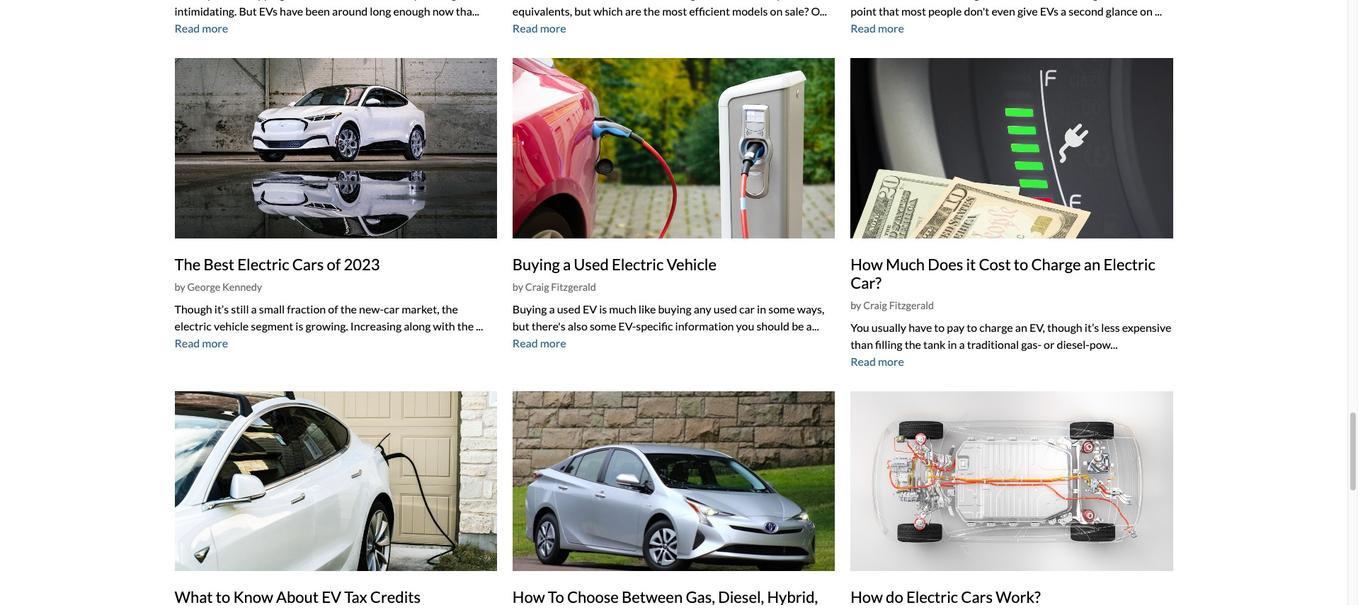 Task type: describe. For each thing, give the bounding box(es) containing it.
in inside you usually have to pay to charge an ev, though it's less expensive than filling the tank in a traditional gas- or diesel-pow... read more
[[948, 338, 957, 351]]

buying
[[658, 302, 692, 316]]

fraction
[[287, 302, 326, 316]]

efficient
[[689, 4, 730, 18]]

price
[[414, 0, 439, 1]]

than inside 'electric suvs can offer lower running costs than their petrol equivalents, but which are the most efficient models on sale? o... read more'
[[726, 0, 749, 1]]

time
[[1068, 0, 1091, 1]]

... inside electric cars are becoming more common as time goes on, to the point that most people don't even give evs a second glance on ... read more
[[1155, 4, 1162, 18]]

a...
[[806, 319, 819, 333]]

how much does it cost to charge an electric car? link
[[851, 255, 1156, 293]]

common
[[1010, 0, 1053, 1]]

around
[[332, 4, 368, 18]]

... inside the though it's still a small fraction of the new-car market, the electric vehicle segment is growing. increasing along with the ... read more
[[476, 319, 483, 333]]

you usually have to pay to charge an ev, though it's less expensive than filling the tank in a traditional gas- or diesel-pow... read more
[[851, 321, 1172, 368]]

tha...
[[456, 4, 479, 18]]

offer
[[601, 0, 625, 1]]

electric suvs can offer lower running costs than their petrol equivalents, but which are the most efficient models on sale? o... read more
[[513, 0, 827, 35]]

suvs
[[553, 0, 579, 1]]

intimidating.
[[175, 4, 237, 18]]

can inside 'electric suvs can offer lower running costs than their petrol equivalents, but which are the most efficient models on sale? o... read more'
[[581, 0, 598, 1]]

buying a used ev is much like buying any used car in some ways, but there's also some ev-specific information you should be a... read more
[[513, 302, 825, 350]]

most inside electric cars are becoming more common as time goes on, to the point that most people don't even give evs a second glance on ... read more
[[902, 4, 926, 18]]

are inside 'electric suvs can offer lower running costs than their petrol equivalents, but which are the most efficient models on sale? o... read more'
[[625, 4, 641, 18]]

also
[[568, 319, 588, 333]]

usually
[[872, 321, 907, 334]]

the best electric cars of 2023 link
[[175, 255, 380, 274]]

though
[[175, 302, 212, 316]]

which
[[594, 4, 623, 18]]

george
[[187, 281, 221, 293]]

on,
[[1118, 0, 1133, 1]]

on inside 'electric suvs can offer lower running costs than their petrol equivalents, but which are the most efficient models on sale? o... read more'
[[770, 4, 783, 18]]

much
[[609, 302, 637, 316]]

buying a used electric vehicle link
[[513, 255, 717, 274]]

cars
[[292, 255, 324, 274]]

how much does it cost to charge an electric car? image
[[851, 58, 1173, 238]]

cost
[[979, 255, 1011, 274]]

charge
[[980, 321, 1013, 334]]

diesel-
[[1057, 338, 1090, 351]]

2 used from the left
[[714, 302, 737, 316]]

kennedy
[[222, 281, 262, 293]]

now
[[433, 4, 454, 18]]

a inside the though it's still a small fraction of the new-car market, the electric vehicle segment is growing. increasing along with the ... read more
[[251, 302, 257, 316]]

by for the best electric cars of 2023
[[175, 281, 185, 293]]

goes
[[1093, 0, 1116, 1]]

read more link for you usually have to pay to charge an ev, though it's less expensive than filling the tank in a traditional gas- or diesel-pow... read more
[[851, 355, 904, 368]]

models
[[732, 4, 768, 18]]

traditional
[[967, 338, 1019, 351]]

market,
[[402, 302, 440, 316]]

increasing
[[350, 319, 402, 333]]

or
[[1044, 338, 1055, 351]]

used
[[574, 255, 609, 274]]

ev-
[[619, 319, 636, 333]]

but
[[239, 4, 257, 18]]

charge
[[1032, 255, 1081, 274]]

pow...
[[1090, 338, 1118, 351]]

when you're shopping for a new electric vehicle, price tags can be intimidating. but evs have been around long enough now tha... read more
[[175, 0, 496, 35]]

a inside buying a used ev is much like buying any used car in some ways, but there's also some ev-specific information you should be a... read more
[[549, 302, 555, 316]]

pay
[[947, 321, 965, 334]]

fitzgerald for much
[[889, 300, 934, 312]]

electric inside electric cars are becoming more common as time goes on, to the point that most people don't even give evs a second glance on ... read more
[[851, 0, 888, 1]]

on inside electric cars are becoming more common as time goes on, to the point that most people don't even give evs a second glance on ... read more
[[1140, 4, 1153, 18]]

costs
[[698, 0, 724, 1]]

becoming
[[932, 0, 980, 1]]

cars
[[891, 0, 911, 1]]

their
[[751, 0, 775, 1]]

gas-
[[1021, 338, 1042, 351]]

don't
[[964, 4, 990, 18]]

lower
[[627, 0, 656, 1]]

ev,
[[1030, 321, 1045, 334]]

more down that
[[878, 21, 904, 35]]

buying a used electric vehicle image
[[513, 58, 835, 238]]

you
[[851, 321, 870, 334]]

small
[[259, 302, 285, 316]]

by for buying a used electric vehicle
[[513, 281, 523, 293]]

buying for buying a used ev is much like buying any used car in some ways, but there's also some ev-specific information you should be a... read more
[[513, 302, 547, 316]]

electric inside 'electric suvs can offer lower running costs than their petrol equivalents, but which are the most efficient models on sale? o... read more'
[[513, 0, 550, 1]]

long
[[370, 4, 391, 18]]

for
[[287, 0, 302, 1]]

by george kennedy
[[175, 281, 262, 293]]

car inside the though it's still a small fraction of the new-car market, the electric vehicle segment is growing. increasing along with the ... read more
[[384, 302, 400, 316]]

read more link for buying a used ev is much like buying any used car in some ways, but there's also some ev-specific information you should be a... read more
[[513, 336, 566, 350]]

o...
[[811, 4, 827, 18]]

along
[[404, 319, 431, 333]]

craig for how much does it cost to charge an electric car?
[[863, 300, 887, 312]]

evs inside when you're shopping for a new electric vehicle, price tags can be intimidating. but evs have been around long enough now tha... read more
[[259, 4, 278, 18]]

read inside 'electric suvs can offer lower running costs than their petrol equivalents, but which are the most efficient models on sale? o... read more'
[[513, 21, 538, 35]]

to left pay
[[934, 321, 945, 334]]

by craig fitzgerald for a
[[513, 281, 596, 293]]

a inside when you're shopping for a new electric vehicle, price tags can be intimidating. but evs have been around long enough now tha... read more
[[304, 0, 310, 1]]

equivalents,
[[513, 4, 572, 18]]

how much does it cost to charge an electric car?
[[851, 255, 1156, 293]]

filling
[[875, 338, 903, 351]]

still
[[231, 302, 249, 316]]

by craig fitzgerald for much
[[851, 300, 934, 312]]

to inside electric cars are becoming more common as time goes on, to the point that most people don't even give evs a second glance on ... read more
[[1135, 0, 1146, 1]]

by for how much does it cost to charge an electric car?
[[851, 300, 861, 312]]

it's inside the though it's still a small fraction of the new-car market, the electric vehicle segment is growing. increasing along with the ... read more
[[214, 302, 229, 316]]

petrol
[[777, 0, 807, 1]]

ev
[[583, 302, 597, 316]]

in inside buying a used ev is much like buying any used car in some ways, but there's also some ev-specific information you should be a... read more
[[757, 302, 766, 316]]

does
[[928, 255, 963, 274]]

a inside electric cars are becoming more common as time goes on, to the point that most people don't even give evs a second glance on ... read more
[[1061, 4, 1067, 18]]

read inside when you're shopping for a new electric vehicle, price tags can be intimidating. but evs have been around long enough now tha... read more
[[175, 21, 200, 35]]

have inside when you're shopping for a new electric vehicle, price tags can be intimidating. but evs have been around long enough now tha... read more
[[280, 4, 303, 18]]

when
[[175, 0, 205, 1]]

be inside when you're shopping for a new electric vehicle, price tags can be intimidating. but evs have been around long enough now tha... read more
[[484, 0, 496, 1]]

new-
[[359, 302, 384, 316]]

less
[[1102, 321, 1120, 334]]

electric inside when you're shopping for a new electric vehicle, price tags can be intimidating. but evs have been around long enough now tha... read more
[[335, 0, 372, 1]]

a left used
[[563, 255, 571, 274]]

with
[[433, 319, 455, 333]]



Task type: vqa. For each thing, say whether or not it's contained in the screenshot.


Task type: locate. For each thing, give the bounding box(es) containing it.
by craig fitzgerald up usually
[[851, 300, 934, 312]]

0 horizontal spatial used
[[557, 302, 581, 316]]

1 horizontal spatial fitzgerald
[[889, 300, 934, 312]]

2 buying from the top
[[513, 302, 547, 316]]

read more link for though it's still a small fraction of the new-car market, the electric vehicle segment is growing. increasing along with the ... read more
[[175, 336, 228, 350]]

an left ev,
[[1015, 321, 1028, 334]]

have up tank
[[909, 321, 932, 334]]

1 vertical spatial it's
[[1085, 321, 1099, 334]]

are inside electric cars are becoming more common as time goes on, to the point that most people don't even give evs a second glance on ... read more
[[913, 0, 930, 1]]

0 vertical spatial electric
[[335, 0, 372, 1]]

1 vertical spatial in
[[948, 338, 957, 351]]

tags
[[441, 0, 462, 1]]

read down there's
[[513, 336, 538, 350]]

glance
[[1106, 4, 1138, 18]]

0 vertical spatial it's
[[214, 302, 229, 316]]

an inside you usually have to pay to charge an ev, though it's less expensive than filling the tank in a traditional gas- or diesel-pow... read more
[[1015, 321, 1028, 334]]

1 vertical spatial craig
[[863, 300, 887, 312]]

1 vertical spatial electric
[[175, 319, 212, 333]]

how to choose between gas, diesel, hybrid, and electric cars image
[[513, 392, 835, 572]]

1 horizontal spatial than
[[851, 338, 873, 351]]

is down fraction
[[296, 319, 303, 333]]

a right still
[[251, 302, 257, 316]]

1 horizontal spatial used
[[714, 302, 737, 316]]

car inside buying a used ev is much like buying any used car in some ways, but there's also some ev-specific information you should be a... read more
[[739, 302, 755, 316]]

than inside you usually have to pay to charge an ev, though it's less expensive than filling the tank in a traditional gas- or diesel-pow... read more
[[851, 338, 873, 351]]

what to know about ev tax credits image
[[175, 392, 497, 572]]

electric inside the though it's still a small fraction of the new-car market, the electric vehicle segment is growing. increasing along with the ... read more
[[175, 319, 212, 333]]

to right pay
[[967, 321, 977, 334]]

0 horizontal spatial by craig fitzgerald
[[513, 281, 596, 293]]

more inside when you're shopping for a new electric vehicle, price tags can be intimidating. but evs have been around long enough now tha... read more
[[202, 21, 228, 35]]

car up you
[[739, 302, 755, 316]]

on
[[770, 4, 783, 18], [1140, 4, 1153, 18]]

more inside 'electric suvs can offer lower running costs than their petrol equivalents, but which are the most efficient models on sale? o... read more'
[[540, 21, 566, 35]]

be inside buying a used ev is much like buying any used car in some ways, but there's also some ev-specific information you should be a... read more
[[792, 319, 804, 333]]

electric inside how much does it cost to charge an electric car?
[[1104, 255, 1156, 274]]

ways,
[[797, 302, 825, 316]]

an for charge
[[1015, 321, 1028, 334]]

1 vertical spatial are
[[625, 4, 641, 18]]

be right tags
[[484, 0, 496, 1]]

read more link down equivalents,
[[513, 21, 566, 35]]

evs down as
[[1040, 4, 1059, 18]]

it's left still
[[214, 302, 229, 316]]

fitzgerald up ev
[[551, 281, 596, 293]]

1 vertical spatial is
[[296, 319, 303, 333]]

can up which at left top
[[581, 0, 598, 1]]

1 vertical spatial some
[[590, 319, 616, 333]]

0 horizontal spatial ...
[[476, 319, 483, 333]]

1 vertical spatial ...
[[476, 319, 483, 333]]

0 vertical spatial by craig fitzgerald
[[513, 281, 596, 293]]

0 horizontal spatial fitzgerald
[[551, 281, 596, 293]]

1 vertical spatial fitzgerald
[[889, 300, 934, 312]]

... right glance
[[1155, 4, 1162, 18]]

2 car from the left
[[739, 302, 755, 316]]

1 vertical spatial than
[[851, 338, 873, 351]]

read more link down filling at the right bottom of the page
[[851, 355, 904, 368]]

by craig fitzgerald up there's
[[513, 281, 596, 293]]

2 on from the left
[[1140, 4, 1153, 18]]

0 vertical spatial but
[[575, 4, 591, 18]]

more down equivalents,
[[540, 21, 566, 35]]

the
[[1148, 0, 1164, 1], [644, 4, 660, 18], [340, 302, 357, 316], [442, 302, 458, 316], [457, 319, 474, 333], [905, 338, 921, 351]]

an right charge
[[1084, 255, 1101, 274]]

craig up there's
[[525, 281, 549, 293]]

the left new-
[[340, 302, 357, 316]]

are
[[913, 0, 930, 1], [625, 4, 641, 18]]

on down their
[[770, 4, 783, 18]]

used
[[557, 302, 581, 316], [714, 302, 737, 316]]

that
[[879, 4, 899, 18]]

0 vertical spatial an
[[1084, 255, 1101, 274]]

0 vertical spatial craig
[[525, 281, 549, 293]]

1 horizontal spatial have
[[909, 321, 932, 334]]

most down cars
[[902, 4, 926, 18]]

used up "also"
[[557, 302, 581, 316]]

1 horizontal spatial on
[[1140, 4, 1153, 18]]

buying a used electric vehicle
[[513, 255, 717, 274]]

the best electric cars of 2023 image
[[175, 58, 497, 238]]

expensive
[[1122, 321, 1172, 334]]

2 can from the left
[[581, 0, 598, 1]]

but inside buying a used ev is much like buying any used car in some ways, but there's also some ev-specific information you should be a... read more
[[513, 319, 530, 333]]

to right on,
[[1135, 0, 1146, 1]]

1 most from the left
[[662, 4, 687, 18]]

information
[[675, 319, 734, 333]]

most inside 'electric suvs can offer lower running costs than their petrol equivalents, but which are the most efficient models on sale? o... read more'
[[662, 4, 687, 18]]

0 vertical spatial of
[[327, 255, 341, 274]]

0 horizontal spatial but
[[513, 319, 530, 333]]

than
[[726, 0, 749, 1], [851, 338, 873, 351]]

1 vertical spatial but
[[513, 319, 530, 333]]

there's
[[532, 319, 566, 333]]

0 horizontal spatial electric
[[175, 319, 212, 333]]

0 vertical spatial are
[[913, 0, 930, 1]]

are right cars
[[913, 0, 930, 1]]

2 most from the left
[[902, 4, 926, 18]]

can
[[464, 0, 481, 1], [581, 0, 598, 1]]

you
[[736, 319, 754, 333]]

0 horizontal spatial can
[[464, 0, 481, 1]]

1 horizontal spatial electric
[[335, 0, 372, 1]]

been
[[305, 4, 330, 18]]

electric up around
[[335, 0, 372, 1]]

a up there's
[[549, 302, 555, 316]]

the inside you usually have to pay to charge an ev, though it's less expensive than filling the tank in a traditional gas- or diesel-pow... read more
[[905, 338, 921, 351]]

should
[[757, 319, 790, 333]]

read down filling at the right bottom of the page
[[851, 355, 876, 368]]

the right the "with"
[[457, 319, 474, 333]]

buying inside buying a used ev is much like buying any used car in some ways, but there's also some ev-specific information you should be a... read more
[[513, 302, 547, 316]]

1 horizontal spatial it's
[[1085, 321, 1099, 334]]

read down though
[[175, 336, 200, 350]]

buying for buying a used electric vehicle
[[513, 255, 560, 274]]

can up tha...
[[464, 0, 481, 1]]

1 horizontal spatial an
[[1084, 255, 1101, 274]]

read inside electric cars are becoming more common as time goes on, to the point that most people don't even give evs a second glance on ... read more
[[851, 21, 876, 35]]

0 horizontal spatial an
[[1015, 321, 1028, 334]]

0 horizontal spatial in
[[757, 302, 766, 316]]

0 vertical spatial be
[[484, 0, 496, 1]]

read inside buying a used ev is much like buying any used car in some ways, but there's also some ev-specific information you should be a... read more
[[513, 336, 538, 350]]

more inside buying a used ev is much like buying any used car in some ways, but there's also some ev-specific information you should be a... read more
[[540, 336, 566, 350]]

0 vertical spatial buying
[[513, 255, 560, 274]]

give
[[1018, 4, 1038, 18]]

electric up point
[[851, 0, 888, 1]]

1 horizontal spatial evs
[[1040, 4, 1059, 18]]

best
[[204, 255, 234, 274]]

electric cars are becoming more common as time goes on, to the point that most people don't even give evs a second glance on ... read more
[[851, 0, 1164, 35]]

0 horizontal spatial evs
[[259, 4, 278, 18]]

0 vertical spatial fitzgerald
[[551, 281, 596, 293]]

1 horizontal spatial ...
[[1155, 4, 1162, 18]]

read more link down vehicle
[[175, 336, 228, 350]]

0 horizontal spatial craig
[[525, 281, 549, 293]]

more up even
[[982, 0, 1008, 1]]

car?
[[851, 273, 882, 293]]

read more link for electric suvs can offer lower running costs than their petrol equivalents, but which are the most efficient models on sale? o... read more
[[513, 21, 566, 35]]

1 vertical spatial buying
[[513, 302, 547, 316]]

0 vertical spatial some
[[769, 302, 795, 316]]

electric up like
[[612, 255, 664, 274]]

evs inside electric cars are becoming more common as time goes on, to the point that most people don't even give evs a second glance on ... read more
[[1040, 4, 1059, 18]]

read more link
[[175, 21, 228, 35], [513, 21, 566, 35], [851, 21, 904, 35], [175, 336, 228, 350], [513, 336, 566, 350], [851, 355, 904, 368]]

read down point
[[851, 21, 876, 35]]

segment
[[251, 319, 293, 333]]

electric down though
[[175, 319, 212, 333]]

0 horizontal spatial be
[[484, 0, 496, 1]]

1 horizontal spatial are
[[913, 0, 930, 1]]

1 horizontal spatial craig
[[863, 300, 887, 312]]

1 used from the left
[[557, 302, 581, 316]]

2 horizontal spatial by
[[851, 300, 861, 312]]

the
[[175, 255, 201, 274]]

... right the "with"
[[476, 319, 483, 333]]

though
[[1047, 321, 1083, 334]]

the left tank
[[905, 338, 921, 351]]

how
[[851, 255, 883, 274]]

sale?
[[785, 4, 809, 18]]

read more link down that
[[851, 21, 904, 35]]

is inside the though it's still a small fraction of the new-car market, the electric vehicle segment is growing. increasing along with the ... read more
[[296, 319, 303, 333]]

how do electric cars work? image
[[851, 392, 1173, 572]]

even
[[992, 4, 1016, 18]]

0 horizontal spatial some
[[590, 319, 616, 333]]

of right cars
[[327, 255, 341, 274]]

buying
[[513, 255, 560, 274], [513, 302, 547, 316]]

1 can from the left
[[464, 0, 481, 1]]

the down lower
[[644, 4, 660, 18]]

0 horizontal spatial by
[[175, 281, 185, 293]]

some up should
[[769, 302, 795, 316]]

the right on,
[[1148, 0, 1164, 1]]

more inside the though it's still a small fraction of the new-car market, the electric vehicle segment is growing. increasing along with the ... read more
[[202, 336, 228, 350]]

is
[[599, 302, 607, 316], [296, 319, 303, 333]]

0 horizontal spatial car
[[384, 302, 400, 316]]

are down lower
[[625, 4, 641, 18]]

buying up there's
[[513, 302, 547, 316]]

by
[[175, 281, 185, 293], [513, 281, 523, 293], [851, 300, 861, 312]]

but left there's
[[513, 319, 530, 333]]

it's
[[214, 302, 229, 316], [1085, 321, 1099, 334]]

more
[[982, 0, 1008, 1], [202, 21, 228, 35], [540, 21, 566, 35], [878, 21, 904, 35], [202, 336, 228, 350], [540, 336, 566, 350], [878, 355, 904, 368]]

1 horizontal spatial but
[[575, 4, 591, 18]]

the inside electric cars are becoming more common as time goes on, to the point that most people don't even give evs a second glance on ... read more
[[1148, 0, 1164, 1]]

1 on from the left
[[770, 4, 783, 18]]

it's inside you usually have to pay to charge an ev, though it's less expensive than filling the tank in a traditional gas- or diesel-pow... read more
[[1085, 321, 1099, 334]]

as
[[1055, 0, 1066, 1]]

new
[[312, 0, 333, 1]]

1 horizontal spatial car
[[739, 302, 755, 316]]

0 horizontal spatial it's
[[214, 302, 229, 316]]

enough
[[393, 4, 430, 18]]

read inside you usually have to pay to charge an ev, though it's less expensive than filling the tank in a traditional gas- or diesel-pow... read more
[[851, 355, 876, 368]]

of up growing.
[[328, 302, 338, 316]]

a down as
[[1061, 4, 1067, 18]]

most down running
[[662, 4, 687, 18]]

vehicle
[[214, 319, 249, 333]]

you're
[[207, 0, 238, 1]]

electric up equivalents,
[[513, 0, 550, 1]]

0 vertical spatial in
[[757, 302, 766, 316]]

point
[[851, 4, 877, 18]]

some down ev
[[590, 319, 616, 333]]

read more link for when you're shopping for a new electric vehicle, price tags can be intimidating. but evs have been around long enough now tha... read more
[[175, 21, 228, 35]]

growing.
[[306, 319, 348, 333]]

1 horizontal spatial most
[[902, 4, 926, 18]]

2023
[[344, 255, 380, 274]]

a down pay
[[959, 338, 965, 351]]

1 horizontal spatial some
[[769, 302, 795, 316]]

is inside buying a used ev is much like buying any used car in some ways, but there's also some ev-specific information you should be a... read more
[[599, 302, 607, 316]]

electric up "kennedy"
[[237, 255, 289, 274]]

second
[[1069, 4, 1104, 18]]

than down you
[[851, 338, 873, 351]]

the inside 'electric suvs can offer lower running costs than their petrol equivalents, but which are the most efficient models on sale? o... read more'
[[644, 4, 660, 18]]

a
[[304, 0, 310, 1], [1061, 4, 1067, 18], [563, 255, 571, 274], [251, 302, 257, 316], [549, 302, 555, 316], [959, 338, 965, 351]]

in
[[757, 302, 766, 316], [948, 338, 957, 351]]

read more link down there's
[[513, 336, 566, 350]]

1 vertical spatial of
[[328, 302, 338, 316]]

but
[[575, 4, 591, 18], [513, 319, 530, 333]]

on right glance
[[1140, 4, 1153, 18]]

be
[[484, 0, 496, 1], [792, 319, 804, 333]]

2 evs from the left
[[1040, 4, 1059, 18]]

more down intimidating.
[[202, 21, 228, 35]]

1 car from the left
[[384, 302, 400, 316]]

vehicle
[[667, 255, 717, 274]]

used right any
[[714, 302, 737, 316]]

1 horizontal spatial by craig fitzgerald
[[851, 300, 934, 312]]

0 horizontal spatial than
[[726, 0, 749, 1]]

car up increasing
[[384, 302, 400, 316]]

1 buying from the top
[[513, 255, 560, 274]]

than up "models"
[[726, 0, 749, 1]]

read down intimidating.
[[175, 21, 200, 35]]

in up should
[[757, 302, 766, 316]]

specific
[[636, 319, 673, 333]]

be left 'a...'
[[792, 319, 804, 333]]

shopping
[[240, 0, 285, 1]]

buying left used
[[513, 255, 560, 274]]

read inside the though it's still a small fraction of the new-car market, the electric vehicle segment is growing. increasing along with the ... read more
[[175, 336, 200, 350]]

an inside how much does it cost to charge an electric car?
[[1084, 255, 1101, 274]]

1 vertical spatial be
[[792, 319, 804, 333]]

more down filling at the right bottom of the page
[[878, 355, 904, 368]]

1 horizontal spatial is
[[599, 302, 607, 316]]

electric up expensive
[[1104, 255, 1156, 274]]

1 vertical spatial by craig fitzgerald
[[851, 300, 934, 312]]

1 horizontal spatial can
[[581, 0, 598, 1]]

it's left less
[[1085, 321, 1099, 334]]

the best electric cars of 2023
[[175, 255, 380, 274]]

1 evs from the left
[[259, 4, 278, 18]]

0 horizontal spatial have
[[280, 4, 303, 18]]

more inside you usually have to pay to charge an ev, though it's less expensive than filling the tank in a traditional gas- or diesel-pow... read more
[[878, 355, 904, 368]]

vehicle,
[[375, 0, 412, 1]]

an for charge
[[1084, 255, 1101, 274]]

can inside when you're shopping for a new electric vehicle, price tags can be intimidating. but evs have been around long enough now tha... read more
[[464, 0, 481, 1]]

0 horizontal spatial most
[[662, 4, 687, 18]]

to right cost
[[1014, 255, 1029, 274]]

the up the "with"
[[442, 302, 458, 316]]

of inside the though it's still a small fraction of the new-car market, the electric vehicle segment is growing. increasing along with the ... read more
[[328, 302, 338, 316]]

read more link down intimidating.
[[175, 21, 228, 35]]

a inside you usually have to pay to charge an ev, though it's less expensive than filling the tank in a traditional gas- or diesel-pow... read more
[[959, 338, 965, 351]]

car
[[384, 302, 400, 316], [739, 302, 755, 316]]

craig down car?
[[863, 300, 887, 312]]

have inside you usually have to pay to charge an ev, though it's less expensive than filling the tank in a traditional gas- or diesel-pow... read more
[[909, 321, 932, 334]]

read down equivalents,
[[513, 21, 538, 35]]

0 horizontal spatial on
[[770, 4, 783, 18]]

1 horizontal spatial in
[[948, 338, 957, 351]]

running
[[658, 0, 696, 1]]

tank
[[924, 338, 946, 351]]

0 vertical spatial is
[[599, 302, 607, 316]]

but inside 'electric suvs can offer lower running costs than their petrol equivalents, but which are the most efficient models on sale? o... read more'
[[575, 4, 591, 18]]

evs down shopping
[[259, 4, 278, 18]]

more down there's
[[540, 336, 566, 350]]

is right ev
[[599, 302, 607, 316]]

fitzgerald up usually
[[889, 300, 934, 312]]

people
[[928, 4, 962, 18]]

craig for buying a used electric vehicle
[[525, 281, 549, 293]]

1 horizontal spatial be
[[792, 319, 804, 333]]

1 vertical spatial have
[[909, 321, 932, 334]]

0 vertical spatial ...
[[1155, 4, 1162, 18]]

0 horizontal spatial are
[[625, 4, 641, 18]]

though it's still a small fraction of the new-car market, the electric vehicle segment is growing. increasing along with the ... read more
[[175, 302, 483, 350]]

evs
[[259, 4, 278, 18], [1040, 4, 1059, 18]]

1 horizontal spatial by
[[513, 281, 523, 293]]

some
[[769, 302, 795, 316], [590, 319, 616, 333]]

a right for
[[304, 0, 310, 1]]

read more link for electric cars are becoming more common as time goes on, to the point that most people don't even give evs a second glance on ... read more
[[851, 21, 904, 35]]

electric
[[335, 0, 372, 1], [175, 319, 212, 333]]

0 horizontal spatial is
[[296, 319, 303, 333]]

like
[[639, 302, 656, 316]]

to inside how much does it cost to charge an electric car?
[[1014, 255, 1029, 274]]

but down suvs
[[575, 4, 591, 18]]

have down for
[[280, 4, 303, 18]]

0 vertical spatial have
[[280, 4, 303, 18]]

fitzgerald for a
[[551, 281, 596, 293]]

more down vehicle
[[202, 336, 228, 350]]

in down pay
[[948, 338, 957, 351]]

0 vertical spatial than
[[726, 0, 749, 1]]

1 vertical spatial an
[[1015, 321, 1028, 334]]



